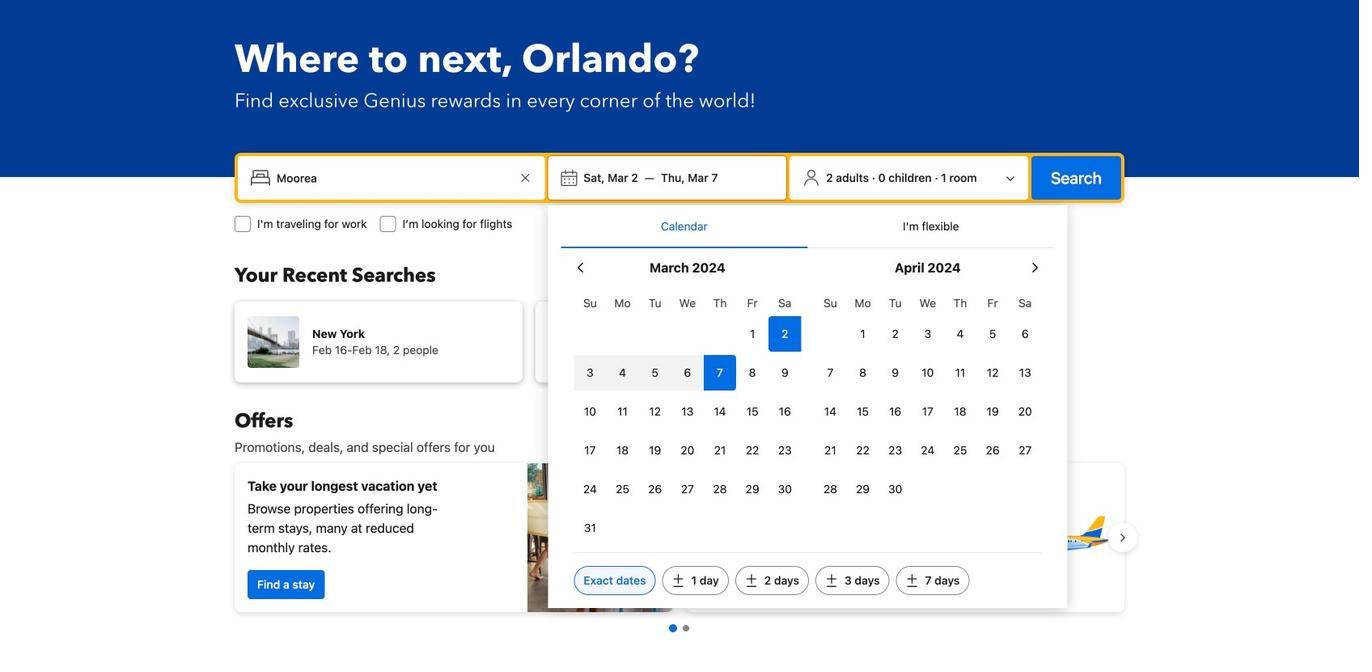 Task type: locate. For each thing, give the bounding box(es) containing it.
5 April 2024 checkbox
[[977, 316, 1010, 352]]

26 April 2024 checkbox
[[977, 433, 1010, 469]]

3 March 2024 checkbox
[[574, 355, 607, 391]]

region
[[222, 457, 1138, 619]]

4 April 2024 checkbox
[[945, 316, 977, 352]]

5 March 2024 checkbox
[[639, 355, 672, 391]]

cell up 9 march 2024 option
[[769, 313, 802, 352]]

1 April 2024 checkbox
[[847, 316, 880, 352]]

Where are you going? field
[[270, 164, 516, 193]]

10 March 2024 checkbox
[[574, 394, 607, 430]]

cell up 10 march 2024 'checkbox'
[[574, 352, 607, 391]]

21 March 2024 checkbox
[[704, 433, 737, 469]]

17 April 2024 checkbox
[[912, 394, 945, 430]]

13 March 2024 checkbox
[[672, 394, 704, 430]]

6 March 2024 checkbox
[[672, 355, 704, 391]]

11 April 2024 checkbox
[[945, 355, 977, 391]]

23 March 2024 checkbox
[[769, 433, 802, 469]]

22 March 2024 checkbox
[[737, 433, 769, 469]]

25 March 2024 checkbox
[[607, 472, 639, 508]]

cell
[[769, 313, 802, 352], [574, 352, 607, 391], [607, 352, 639, 391], [639, 352, 672, 391], [672, 352, 704, 391], [704, 352, 737, 391]]

29 April 2024 checkbox
[[847, 472, 880, 508]]

25 April 2024 checkbox
[[945, 433, 977, 469]]

30 March 2024 checkbox
[[769, 472, 802, 508]]

9 March 2024 checkbox
[[769, 355, 802, 391]]

1 horizontal spatial grid
[[815, 287, 1042, 508]]

tab list
[[561, 206, 1055, 249]]

2 grid from the left
[[815, 287, 1042, 508]]

11 March 2024 checkbox
[[607, 394, 639, 430]]

18 April 2024 checkbox
[[945, 394, 977, 430]]

cell up 14 march 2024 option
[[704, 352, 737, 391]]

19 April 2024 checkbox
[[977, 394, 1010, 430]]

18 March 2024 checkbox
[[607, 433, 639, 469]]

progress bar
[[669, 625, 690, 633]]

12 April 2024 checkbox
[[977, 355, 1010, 391]]

grid
[[574, 287, 802, 546], [815, 287, 1042, 508]]

1 grid from the left
[[574, 287, 802, 546]]

19 March 2024 checkbox
[[639, 433, 672, 469]]

0 horizontal spatial grid
[[574, 287, 802, 546]]

21 April 2024 checkbox
[[815, 433, 847, 469]]



Task type: describe. For each thing, give the bounding box(es) containing it.
9 April 2024 checkbox
[[880, 355, 912, 391]]

8 March 2024 checkbox
[[737, 355, 769, 391]]

4 March 2024 checkbox
[[607, 355, 639, 391]]

15 April 2024 checkbox
[[847, 394, 880, 430]]

14 March 2024 checkbox
[[704, 394, 737, 430]]

13 April 2024 checkbox
[[1010, 355, 1042, 391]]

10 April 2024 checkbox
[[912, 355, 945, 391]]

fly away to your dream vacation image
[[999, 482, 1112, 595]]

30 April 2024 checkbox
[[880, 472, 912, 508]]

27 March 2024 checkbox
[[672, 472, 704, 508]]

cell up 12 march 2024 option
[[639, 352, 672, 391]]

cell up 11 march 2024 checkbox
[[607, 352, 639, 391]]

27 April 2024 checkbox
[[1010, 433, 1042, 469]]

15 March 2024 checkbox
[[737, 394, 769, 430]]

8 April 2024 checkbox
[[847, 355, 880, 391]]

28 March 2024 checkbox
[[704, 472, 737, 508]]

cell up '13 march 2024' option
[[672, 352, 704, 391]]

2 April 2024 checkbox
[[880, 316, 912, 352]]

24 April 2024 checkbox
[[912, 433, 945, 469]]

7 April 2024 checkbox
[[815, 355, 847, 391]]

take your longest vacation yet image
[[528, 464, 673, 613]]

16 March 2024 checkbox
[[769, 394, 802, 430]]

17 March 2024 checkbox
[[574, 433, 607, 469]]

1 March 2024 checkbox
[[737, 316, 769, 352]]

3 April 2024 checkbox
[[912, 316, 945, 352]]

2 March 2024 checkbox
[[769, 316, 802, 352]]

7 March 2024 checkbox
[[704, 355, 737, 391]]

26 March 2024 checkbox
[[639, 472, 672, 508]]

16 April 2024 checkbox
[[880, 394, 912, 430]]

24 March 2024 checkbox
[[574, 472, 607, 508]]

12 March 2024 checkbox
[[639, 394, 672, 430]]

28 April 2024 checkbox
[[815, 472, 847, 508]]

20 March 2024 checkbox
[[672, 433, 704, 469]]

29 March 2024 checkbox
[[737, 472, 769, 508]]

31 March 2024 checkbox
[[574, 511, 607, 546]]

6 April 2024 checkbox
[[1010, 316, 1042, 352]]

22 April 2024 checkbox
[[847, 433, 880, 469]]

20 April 2024 checkbox
[[1010, 394, 1042, 430]]

14 April 2024 checkbox
[[815, 394, 847, 430]]

23 April 2024 checkbox
[[880, 433, 912, 469]]



Task type: vqa. For each thing, say whether or not it's contained in the screenshot.
A month's A
no



